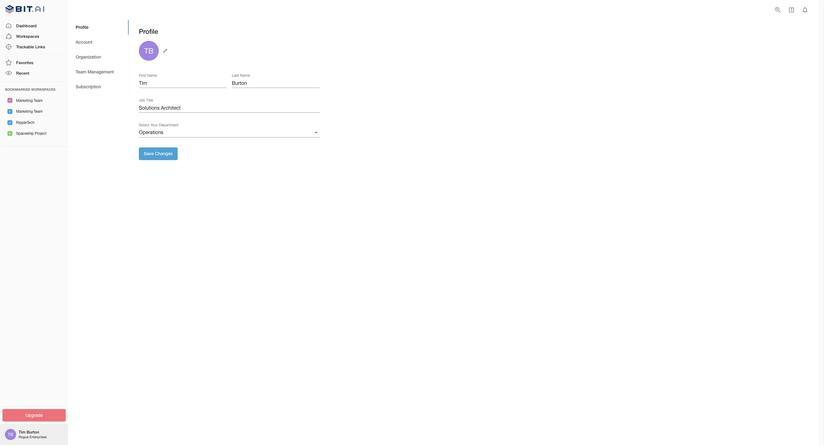 Task type: describe. For each thing, give the bounding box(es) containing it.
organization
[[76, 54, 101, 59]]

marketing team for 1st the "marketing team" button from the bottom
[[16, 109, 43, 114]]

spaceship
[[16, 132, 34, 136]]

last name
[[232, 74, 250, 78]]

team management link
[[68, 64, 129, 79]]

project
[[35, 132, 46, 136]]

marketing for 2nd the "marketing team" button from the bottom of the page
[[16, 98, 33, 103]]

job
[[139, 98, 145, 102]]

upgrade
[[25, 413, 43, 418]]

select your department operations
[[139, 123, 178, 135]]

burton
[[27, 430, 39, 435]]

select
[[139, 123, 149, 127]]

links
[[35, 44, 45, 49]]

account
[[76, 39, 92, 45]]

name for first name
[[147, 74, 157, 78]]

workspaces button
[[0, 31, 68, 42]]

dashboard button
[[0, 20, 68, 31]]

CEO text field
[[139, 103, 320, 113]]

recent
[[16, 71, 29, 76]]

trackable
[[16, 44, 34, 49]]

trackable links
[[16, 44, 45, 49]]

workspaces
[[31, 87, 55, 91]]

department
[[159, 123, 178, 127]]

2 marketing team button from the top
[[0, 106, 68, 117]]

rippletech
[[16, 121, 35, 125]]

John text field
[[139, 78, 227, 88]]

bookmarked workspaces
[[5, 87, 55, 91]]

team management
[[76, 69, 114, 74]]

operations
[[139, 130, 163, 135]]

job title
[[139, 98, 153, 102]]

organization link
[[68, 50, 129, 64]]

enterprises
[[30, 436, 47, 439]]

Doe text field
[[232, 78, 320, 88]]

changes
[[155, 151, 173, 156]]



Task type: locate. For each thing, give the bounding box(es) containing it.
2 marketing team from the top
[[16, 109, 43, 114]]

profile up "account" in the left top of the page
[[76, 24, 88, 30]]

dashboard
[[16, 23, 37, 28]]

marketing team up rippletech
[[16, 109, 43, 114]]

management
[[88, 69, 114, 74]]

save changes button
[[139, 148, 178, 160]]

profile link
[[68, 20, 129, 35]]

name right last
[[240, 74, 250, 78]]

0 horizontal spatial profile
[[76, 24, 88, 30]]

marketing down the bookmarked workspaces
[[16, 98, 33, 103]]

subscription
[[76, 84, 101, 89]]

title
[[146, 98, 153, 102]]

subscription link
[[68, 79, 129, 94]]

1 horizontal spatial tb
[[144, 47, 153, 55]]

save changes
[[144, 151, 173, 156]]

trackable links button
[[0, 42, 68, 52]]

first name
[[139, 74, 157, 78]]

recent button
[[0, 68, 68, 79]]

upgrade button
[[2, 409, 66, 422]]

1 horizontal spatial profile
[[139, 28, 158, 35]]

tab list
[[68, 20, 129, 94]]

team up rippletech button
[[34, 109, 43, 114]]

marketing team button
[[0, 95, 68, 106], [0, 106, 68, 117]]

1 vertical spatial team
[[34, 98, 43, 103]]

rippletech button
[[0, 117, 68, 128]]

name right first
[[147, 74, 157, 78]]

marketing team button down the bookmarked workspaces
[[0, 95, 68, 106]]

1 horizontal spatial name
[[240, 74, 250, 78]]

1 marketing from the top
[[16, 98, 33, 103]]

tim burton rogue enterprises
[[19, 430, 47, 439]]

marketing team down the bookmarked workspaces
[[16, 98, 43, 103]]

0 horizontal spatial tb
[[8, 432, 13, 437]]

bookmarked
[[5, 87, 30, 91]]

tb inside button
[[144, 47, 153, 55]]

tim
[[19, 430, 25, 435]]

2 marketing from the top
[[16, 109, 33, 114]]

save
[[144, 151, 154, 156]]

marketing up rippletech
[[16, 109, 33, 114]]

marketing
[[16, 98, 33, 103], [16, 109, 33, 114]]

last
[[232, 74, 239, 78]]

0 vertical spatial team
[[76, 69, 86, 74]]

0 horizontal spatial name
[[147, 74, 157, 78]]

profile
[[76, 24, 88, 30], [139, 28, 158, 35]]

marketing team
[[16, 98, 43, 103], [16, 109, 43, 114]]

marketing for 1st the "marketing team" button from the bottom
[[16, 109, 33, 114]]

team up subscription
[[76, 69, 86, 74]]

account link
[[68, 35, 129, 50]]

tab list containing profile
[[68, 20, 129, 94]]

2 name from the left
[[240, 74, 250, 78]]

profile inside profile link
[[76, 24, 88, 30]]

spaceship project button
[[0, 128, 68, 139]]

0 vertical spatial marketing team
[[16, 98, 43, 103]]

tb button
[[139, 41, 169, 61]]

1 marketing team from the top
[[16, 98, 43, 103]]

name
[[147, 74, 157, 78], [240, 74, 250, 78]]

workspaces
[[16, 34, 39, 39]]

team
[[76, 69, 86, 74], [34, 98, 43, 103], [34, 109, 43, 114]]

1 name from the left
[[147, 74, 157, 78]]

marketing team button up rippletech
[[0, 106, 68, 117]]

1 marketing team button from the top
[[0, 95, 68, 106]]

tb left tim
[[8, 432, 13, 437]]

tb
[[144, 47, 153, 55], [8, 432, 13, 437]]

tb up first name
[[144, 47, 153, 55]]

name for last name
[[240, 74, 250, 78]]

0 vertical spatial tb
[[144, 47, 153, 55]]

marketing team for 2nd the "marketing team" button from the bottom of the page
[[16, 98, 43, 103]]

team down workspaces
[[34, 98, 43, 103]]

1 vertical spatial marketing
[[16, 109, 33, 114]]

operations button
[[139, 128, 320, 138]]

favorites button
[[0, 57, 68, 68]]

favorites
[[16, 60, 33, 65]]

1 vertical spatial tb
[[8, 432, 13, 437]]

1 vertical spatial marketing team
[[16, 109, 43, 114]]

rogue
[[19, 436, 29, 439]]

first
[[139, 74, 146, 78]]

profile up tb button
[[139, 28, 158, 35]]

spaceship project
[[16, 132, 46, 136]]

your
[[150, 123, 158, 127]]

2 vertical spatial team
[[34, 109, 43, 114]]

0 vertical spatial marketing
[[16, 98, 33, 103]]



Task type: vqa. For each thing, say whether or not it's contained in the screenshot.
the Marketing Team
yes



